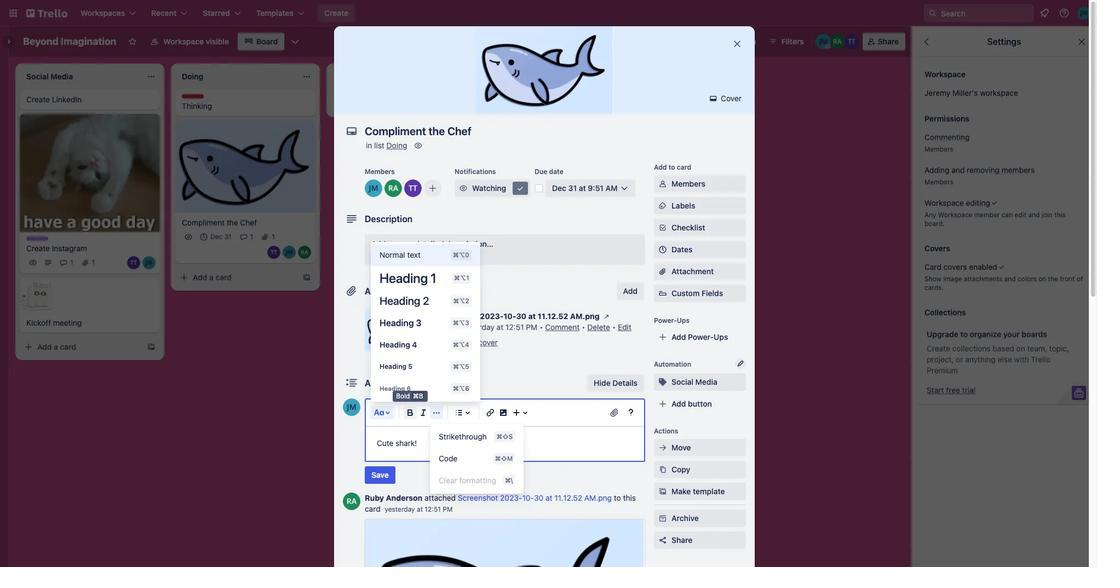 Task type: vqa. For each thing, say whether or not it's contained in the screenshot.


Task type: locate. For each thing, give the bounding box(es) containing it.
to for organize
[[961, 330, 968, 339]]

list right in
[[374, 141, 385, 150]]

heading for heading 1
[[380, 271, 428, 286]]

1 vertical spatial jeremy miller (jeremymiller198) image
[[816, 34, 831, 49]]

comment
[[545, 323, 580, 332]]

1 heading from the top
[[380, 271, 428, 286]]

0 vertical spatial dec
[[552, 184, 567, 193]]

1 horizontal spatial to
[[669, 163, 676, 172]]

heading left 4
[[380, 340, 410, 350]]

beyond imagination
[[23, 36, 116, 47]]

add members to card image
[[429, 183, 437, 194]]

0 vertical spatial yesterday
[[460, 323, 495, 332]]

terry turtle (terryturtle) image
[[844, 34, 860, 49], [127, 257, 140, 270]]

to inside upgrade to organize your boards create collections based on team, topic, project, or anything else with trello premium
[[961, 330, 968, 339]]

None text field
[[359, 122, 721, 141]]

edit link
[[618, 323, 632, 332]]

screenshot
[[435, 312, 478, 321], [458, 494, 498, 503]]

card down "ruby"
[[365, 505, 381, 514]]

hide details
[[594, 379, 638, 388]]

add a card down kickoff meeting
[[37, 343, 76, 352]]

add up normal
[[372, 239, 386, 249]]

this left the make
[[623, 494, 636, 503]]

sm image inside checklist "link"
[[658, 222, 669, 233]]

heading for heading 6
[[380, 385, 405, 392]]

2 heading from the top
[[380, 295, 421, 307]]

members
[[925, 145, 954, 153], [365, 168, 395, 176], [925, 178, 954, 186], [672, 179, 706, 189]]

heading for heading 3
[[380, 318, 414, 328]]

add another list button
[[482, 64, 631, 88]]

31 left the 9:51
[[569, 184, 577, 193]]

jeremy miller (jeremymiller198) image right filters
[[816, 34, 831, 49]]

pm down screenshot 2023-10-30 at 11.12.52 am.png
[[526, 323, 538, 332]]

power- inside button
[[651, 37, 676, 46]]

2 vertical spatial and
[[1005, 275, 1016, 283]]

workspace left the visible
[[164, 37, 204, 46]]

12:51
[[506, 323, 524, 332], [425, 506, 441, 514]]

1 horizontal spatial the
[[1049, 275, 1059, 283]]

the left "front"
[[1049, 275, 1059, 283]]

members down adding
[[925, 178, 954, 186]]

2 vertical spatial jeremy miller (jeremymiller198) image
[[283, 246, 296, 259]]

automation up social
[[654, 361, 692, 369]]

heading for heading 4
[[380, 340, 410, 350]]

6 heading from the top
[[380, 385, 405, 392]]

1 vertical spatial am.png
[[585, 494, 612, 503]]

topic,
[[1050, 344, 1070, 353]]

and right adding
[[952, 165, 965, 175]]

card down the dec 31
[[216, 273, 232, 282]]

sm image left the labels on the top right of page
[[658, 201, 669, 212]]

sm image inside move link
[[658, 443, 669, 454]]

terry turtle (terryturtle) image left add members to card "icon"
[[404, 180, 422, 197]]

add power-ups
[[672, 333, 729, 342]]

0 horizontal spatial terry turtle (terryturtle) image
[[127, 257, 140, 270]]

add a card button down the dec 31
[[175, 269, 298, 286]]

jeremy miller (jeremymiller198) image
[[1078, 7, 1091, 20], [816, 34, 831, 49], [283, 246, 296, 259]]

create instagram link
[[26, 244, 153, 254]]

terry turtle (terryturtle) image
[[404, 180, 422, 197], [267, 246, 281, 259]]

attach and insert link image
[[609, 408, 620, 419]]

12:51 down attached
[[425, 506, 441, 514]]

1 horizontal spatial add a card
[[193, 273, 232, 282]]

ruby
[[365, 494, 384, 503]]

1 vertical spatial terry turtle (terryturtle) image
[[127, 257, 140, 270]]

2 vertical spatial power-
[[688, 333, 714, 342]]

a for the right create from template… icon
[[209, 273, 214, 282]]

yesterday at 12:51 pm link
[[385, 506, 453, 514]]

sm image inside copy link
[[658, 465, 669, 476]]

sm image inside labels link
[[658, 201, 669, 212]]

3 sm image from the top
[[658, 377, 669, 388]]

0 horizontal spatial 12:51
[[425, 506, 441, 514]]

2 vertical spatial ruby anderson (rubyanderson7) image
[[343, 493, 361, 511]]

dec for dec 31
[[210, 233, 223, 241]]

thoughts thinking
[[182, 94, 212, 111]]

workspace inside any workspace member can edit and join this board.
[[939, 211, 973, 219]]

cover
[[719, 94, 742, 103]]

to for card
[[669, 163, 676, 172]]

hide
[[594, 379, 611, 388]]

your
[[1004, 330, 1020, 339]]

ruby anderson (rubyanderson7) image
[[385, 180, 402, 197]]

labels
[[672, 201, 696, 210]]

0 horizontal spatial create from template… image
[[147, 343, 156, 352]]

1 down create instagram link at top left
[[92, 259, 95, 267]]

create instagram
[[26, 244, 87, 253]]

0 vertical spatial jeremy miller (jeremymiller198) image
[[1078, 7, 1091, 20]]

heading up heading 4
[[380, 318, 414, 328]]

dec inside button
[[552, 184, 567, 193]]

⌘⌥4
[[453, 341, 469, 349]]

yesterday down 'anderson'
[[385, 506, 415, 514]]

jeremy miller (jeremymiller198) image
[[365, 180, 383, 197], [142, 257, 156, 270], [343, 399, 361, 416]]

1 vertical spatial on
[[1017, 344, 1026, 353]]

watching button
[[455, 180, 530, 197]]

1 vertical spatial dec
[[210, 233, 223, 241]]

workspace down the workspace editing
[[939, 211, 973, 219]]

1 horizontal spatial automation
[[715, 37, 757, 46]]

and left colors
[[1005, 275, 1016, 283]]

0 horizontal spatial terry turtle (terryturtle) image
[[267, 246, 281, 259]]

screenshot down formatting
[[458, 494, 498, 503]]

add a more detailed description… link
[[365, 235, 646, 265]]

activity
[[365, 379, 396, 389]]

1 vertical spatial share button
[[654, 532, 746, 550]]

enabled
[[970, 262, 998, 272]]

heading
[[380, 271, 428, 286], [380, 295, 421, 307], [380, 318, 414, 328], [380, 340, 410, 350], [380, 363, 407, 371], [380, 385, 405, 392]]

0 vertical spatial 11.12.52
[[538, 312, 569, 321]]

can
[[1002, 211, 1013, 219]]

9:51
[[588, 184, 604, 193]]

1 left ⌘⌥1
[[431, 271, 437, 286]]

heading left 5
[[380, 363, 407, 371]]

a down dec 31 "option"
[[209, 273, 214, 282]]

compliment the chef link
[[182, 217, 309, 228]]

customize views image
[[290, 36, 301, 47]]

tooltip containing bold
[[393, 392, 428, 402]]

workspace up jeremy at the right top of page
[[925, 70, 966, 79]]

sm image
[[700, 33, 715, 48], [708, 93, 719, 104], [413, 140, 424, 151], [458, 183, 469, 194], [515, 183, 526, 194], [658, 222, 669, 233], [602, 311, 613, 322], [658, 465, 669, 476], [658, 487, 669, 498], [658, 513, 669, 524]]

0 horizontal spatial dec
[[210, 233, 223, 241]]

pm down attached
[[443, 506, 453, 514]]

2 horizontal spatial to
[[961, 330, 968, 339]]

and inside show image attachments and colors on the front of cards.
[[1005, 275, 1016, 283]]

card covers enabled
[[925, 262, 998, 272]]

this inside to this card
[[623, 494, 636, 503]]

workspace inside button
[[164, 37, 204, 46]]

0 vertical spatial to
[[669, 163, 676, 172]]

0 vertical spatial share button
[[863, 33, 906, 50]]

sm image down actions
[[658, 443, 669, 454]]

0 vertical spatial create from template… image
[[303, 273, 311, 282]]

workspace editing
[[925, 198, 991, 208]]

0 horizontal spatial share
[[672, 536, 693, 545]]

create inside button
[[324, 8, 349, 18]]

link image
[[484, 407, 497, 420]]

sm image for labels
[[658, 201, 669, 212]]

and inside any workspace member can edit and join this board.
[[1029, 211, 1040, 219]]

0 vertical spatial share
[[878, 37, 899, 46]]

covers
[[944, 262, 967, 272]]

2 vertical spatial to
[[614, 494, 621, 503]]

add
[[502, 71, 516, 80], [654, 163, 667, 172], [372, 239, 386, 249], [193, 273, 207, 282], [623, 287, 638, 296], [672, 333, 686, 342], [37, 343, 52, 352], [672, 399, 686, 409]]

2023- down ⌘\
[[500, 494, 523, 503]]

1 horizontal spatial 30
[[534, 494, 544, 503]]

0 horizontal spatial ruby anderson (rubyanderson7) image
[[298, 246, 311, 259]]

1 vertical spatial ruby anderson (rubyanderson7) image
[[298, 246, 311, 259]]

pm
[[526, 323, 538, 332], [443, 506, 453, 514]]

star or unstar board image
[[128, 37, 137, 46]]

strikethrough
[[439, 432, 487, 442]]

1 horizontal spatial add a card button
[[175, 269, 298, 286]]

0 horizontal spatial and
[[952, 165, 965, 175]]

the
[[227, 218, 238, 227], [1049, 275, 1059, 283]]

linkedin
[[52, 95, 82, 104]]

1 vertical spatial the
[[1049, 275, 1059, 283]]

0 vertical spatial list
[[549, 71, 559, 80]]

3 heading from the top
[[380, 318, 414, 328]]

⌘⌥3
[[453, 319, 469, 327]]

members down commenting
[[925, 145, 954, 153]]

sm image inside social media button
[[658, 377, 669, 388]]

based
[[993, 344, 1015, 353]]

0 horizontal spatial jeremy miller (jeremymiller198) image
[[142, 257, 156, 270]]

sm image left social
[[658, 377, 669, 388]]

31 inside button
[[569, 184, 577, 193]]

members inside commenting members
[[925, 145, 954, 153]]

heading 1 group
[[371, 244, 480, 400]]

at
[[579, 184, 586, 193], [529, 312, 536, 321], [497, 323, 504, 332], [546, 494, 553, 503], [417, 506, 423, 514]]

sm image down add to card
[[658, 179, 669, 190]]

ups left automation button
[[676, 37, 691, 46]]

2 horizontal spatial and
[[1029, 211, 1040, 219]]

ruby anderson (rubyanderson7) image
[[830, 34, 845, 49], [298, 246, 311, 259], [343, 493, 361, 511]]

1 vertical spatial add a card
[[37, 343, 76, 352]]

0 vertical spatial power-
[[651, 37, 676, 46]]

share
[[878, 37, 899, 46], [672, 536, 693, 545]]

sm image for automation button
[[700, 33, 715, 48]]

bold ⌘b image
[[404, 407, 417, 420]]

1 vertical spatial power-ups
[[654, 317, 690, 325]]

dec for dec 31 at 9:51 am
[[552, 184, 567, 193]]

a up normal
[[388, 239, 392, 249]]

sm image inside 'archive' link
[[658, 513, 669, 524]]

heading up bold
[[380, 385, 405, 392]]

dec down date
[[552, 184, 567, 193]]

1 horizontal spatial on
[[1039, 275, 1047, 283]]

terry turtle (terryturtle) image down compliment the chef link
[[267, 246, 281, 259]]

archive link
[[654, 510, 746, 528]]

1 vertical spatial pm
[[443, 506, 453, 514]]

1 horizontal spatial share
[[878, 37, 899, 46]]

formatting
[[460, 476, 496, 486]]

social
[[672, 378, 694, 387]]

automation left filters button at the right top
[[715, 37, 757, 46]]

open information menu image
[[1059, 8, 1070, 19]]

1 horizontal spatial ruby anderson (rubyanderson7) image
[[343, 493, 361, 511]]

1 vertical spatial terry turtle (terryturtle) image
[[267, 246, 281, 259]]

automation
[[715, 37, 757, 46], [654, 361, 692, 369]]

31 down compliment the chef
[[224, 233, 232, 241]]

with
[[1015, 355, 1030, 364]]

save
[[372, 471, 389, 480]]

sm image for members
[[658, 179, 669, 190]]

on up the with at the right bottom of the page
[[1017, 344, 1026, 353]]

5 heading from the top
[[380, 363, 407, 371]]

screenshot 2023-10-30 at 11.12.52 am.png
[[435, 312, 600, 321]]

⌘b
[[413, 393, 423, 401]]

to inside to this card
[[614, 494, 621, 503]]

attachments
[[365, 287, 418, 296]]

0 horizontal spatial the
[[227, 218, 238, 227]]

group containing strikethrough
[[430, 426, 524, 492]]

list inside button
[[549, 71, 559, 80]]

1 vertical spatial automation
[[654, 361, 692, 369]]

sm image
[[658, 179, 669, 190], [658, 201, 669, 212], [658, 377, 669, 388], [658, 443, 669, 454]]

add button button
[[654, 396, 746, 413]]

start free trial
[[927, 386, 976, 395]]

0 vertical spatial this
[[1055, 211, 1066, 219]]

sm image inside automation button
[[700, 33, 715, 48]]

dec down compliment the chef
[[210, 233, 223, 241]]

1 vertical spatial 10-
[[523, 494, 534, 503]]

2023- up added yesterday at 12:51 pm
[[480, 312, 504, 321]]

0 horizontal spatial on
[[1017, 344, 1026, 353]]

1 vertical spatial 30
[[534, 494, 544, 503]]

2 sm image from the top
[[658, 201, 669, 212]]

automation inside button
[[715, 37, 757, 46]]

add left the another
[[502, 71, 516, 80]]

front
[[1061, 275, 1075, 283]]

1 horizontal spatial share button
[[863, 33, 906, 50]]

1 vertical spatial add a card button
[[20, 339, 142, 356]]

sm image inside the members link
[[658, 179, 669, 190]]

1 horizontal spatial and
[[1005, 275, 1016, 283]]

sm image for cover link
[[708, 93, 719, 104]]

anderson
[[386, 494, 423, 503]]

sm image inside make template link
[[658, 487, 669, 498]]

1 vertical spatial 31
[[224, 233, 232, 241]]

text styles image
[[373, 407, 386, 420]]

add up the members link
[[654, 163, 667, 172]]

on inside upgrade to organize your boards create collections based on team, topic, project, or anything else with trello premium
[[1017, 344, 1026, 353]]

jeremy miller (jeremymiller198) image right the "open information menu" icon
[[1078, 7, 1091, 20]]

1 horizontal spatial a
[[209, 273, 214, 282]]

join
[[1042, 211, 1053, 219]]

dec inside "option"
[[210, 233, 223, 241]]

1 horizontal spatial list
[[549, 71, 559, 80]]

12:51 down screenshot 2023-10-30 at 11.12.52 am.png
[[506, 323, 524, 332]]

sm image for checklist "link"
[[658, 222, 669, 233]]

to
[[669, 163, 676, 172], [961, 330, 968, 339], [614, 494, 621, 503]]

sm image inside cover link
[[708, 93, 719, 104]]

30
[[516, 312, 527, 321], [534, 494, 544, 503]]

4 heading from the top
[[380, 340, 410, 350]]

and left join
[[1029, 211, 1040, 219]]

workspace
[[164, 37, 204, 46], [925, 70, 966, 79], [925, 198, 964, 208], [939, 211, 973, 219]]

yesterday up "remove cover"
[[460, 323, 495, 332]]

0 horizontal spatial share button
[[654, 532, 746, 550]]

1 horizontal spatial dec
[[552, 184, 567, 193]]

removing
[[967, 165, 1000, 175]]

add left button
[[672, 399, 686, 409]]

watching
[[472, 184, 506, 193]]

0 horizontal spatial add a card button
[[20, 339, 142, 356]]

create for create linkedin
[[26, 95, 50, 104]]

doing
[[387, 141, 407, 150]]

trello
[[1032, 355, 1051, 364]]

group
[[430, 426, 524, 492]]

am
[[606, 184, 618, 193]]

on right colors
[[1039, 275, 1047, 283]]

jeremy miller (jeremymiller198) image down compliment the chef link
[[283, 246, 296, 259]]

11.12.52
[[538, 312, 569, 321], [555, 494, 583, 503]]

on inside show image attachments and colors on the front of cards.
[[1039, 275, 1047, 283]]

1 vertical spatial a
[[209, 273, 214, 282]]

clear formatting
[[439, 476, 496, 486]]

collections
[[953, 344, 991, 353]]

31 inside "option"
[[224, 233, 232, 241]]

1 horizontal spatial 12:51
[[506, 323, 524, 332]]

workspace up any
[[925, 198, 964, 208]]

trial
[[963, 386, 976, 395]]

add a card down dec 31 "option"
[[193, 273, 232, 282]]

dec 31
[[210, 233, 232, 241]]

add a card button down kickoff meeting link
[[20, 339, 142, 356]]

1 down instagram
[[70, 259, 73, 267]]

a
[[388, 239, 392, 249], [209, 273, 214, 282], [54, 343, 58, 352]]

0 vertical spatial am.png
[[570, 312, 600, 321]]

screenshot up added
[[435, 312, 478, 321]]

heading up attachments
[[380, 271, 428, 286]]

⌘⌥0
[[453, 252, 469, 259]]

create from template… image
[[303, 273, 311, 282], [147, 343, 156, 352]]

2 horizontal spatial jeremy miller (jeremymiller198) image
[[1078, 7, 1091, 20]]

the left chef
[[227, 218, 238, 227]]

sm image for make template link
[[658, 487, 669, 498]]

0 horizontal spatial pm
[[443, 506, 453, 514]]

heading for heading 2
[[380, 295, 421, 307]]

1 vertical spatial yesterday
[[385, 506, 415, 514]]

members link
[[654, 175, 746, 193]]

⌘⌥2
[[453, 298, 469, 305]]

4 sm image from the top
[[658, 443, 669, 454]]

2 horizontal spatial jeremy miller (jeremymiller198) image
[[365, 180, 383, 197]]

adding
[[925, 165, 950, 175]]

⌘⇧m
[[495, 455, 513, 463]]

adding and removing members members
[[925, 165, 1035, 186]]

1 vertical spatial 11.12.52
[[555, 494, 583, 503]]

this right join
[[1055, 211, 1066, 219]]

0 vertical spatial power-ups
[[651, 37, 691, 46]]

0 vertical spatial the
[[227, 218, 238, 227]]

ups down fields
[[714, 333, 729, 342]]

ups inside button
[[676, 37, 691, 46]]

1 horizontal spatial pm
[[526, 323, 538, 332]]

a down kickoff meeting
[[54, 343, 58, 352]]

2 vertical spatial jeremy miller (jeremymiller198) image
[[343, 399, 361, 416]]

automation button
[[700, 33, 763, 50]]

tooltip
[[393, 392, 428, 402]]

copy link
[[654, 461, 746, 479]]

0 vertical spatial terry turtle (terryturtle) image
[[844, 34, 860, 49]]

1 vertical spatial power-
[[654, 317, 677, 325]]

1 vertical spatial 12:51
[[425, 506, 441, 514]]

workspace visible
[[164, 37, 229, 46]]

0 vertical spatial automation
[[715, 37, 757, 46]]

image image
[[497, 407, 510, 420]]

0 vertical spatial terry turtle (terryturtle) image
[[404, 180, 422, 197]]

ups up add power-ups
[[677, 317, 690, 325]]

doing link
[[387, 141, 407, 150]]

0 horizontal spatial 10-
[[504, 312, 516, 321]]

1 horizontal spatial 31
[[569, 184, 577, 193]]

0 vertical spatial ruby anderson (rubyanderson7) image
[[830, 34, 845, 49]]

board
[[256, 37, 278, 46]]

Dec 31 checkbox
[[197, 231, 235, 244]]

list right the another
[[549, 71, 559, 80]]

0 horizontal spatial 31
[[224, 233, 232, 241]]

template
[[693, 487, 725, 496]]

heading up heading 3
[[380, 295, 421, 307]]

1 sm image from the top
[[658, 179, 669, 190]]

0 vertical spatial 30
[[516, 312, 527, 321]]



Task type: describe. For each thing, give the bounding box(es) containing it.
1 vertical spatial 2023-
[[500, 494, 523, 503]]

card up the members link
[[677, 163, 692, 172]]

1 horizontal spatial terry turtle (terryturtle) image
[[404, 180, 422, 197]]

0 notifications image
[[1038, 7, 1052, 20]]

create linkedin link
[[26, 94, 153, 105]]

members up the labels on the top right of page
[[672, 179, 706, 189]]

card inside to this card
[[365, 505, 381, 514]]

0 vertical spatial pm
[[526, 323, 538, 332]]

1 down chef
[[250, 233, 253, 241]]

1 vertical spatial ups
[[677, 317, 690, 325]]

Main content area, start typing to enter text. text field
[[377, 437, 633, 450]]

any workspace member can edit and join this board.
[[925, 211, 1066, 228]]

thinking
[[182, 101, 212, 111]]

0 horizontal spatial yesterday
[[385, 506, 415, 514]]

sm image for 'archive' link
[[658, 513, 669, 524]]

added
[[435, 323, 458, 332]]

0 vertical spatial 10-
[[504, 312, 516, 321]]

this inside any workspace member can edit and join this board.
[[1055, 211, 1066, 219]]

in
[[366, 141, 372, 150]]

compliment the chef
[[182, 218, 257, 227]]

add down the custom
[[672, 333, 686, 342]]

team,
[[1028, 344, 1048, 353]]

1 inside group
[[431, 271, 437, 286]]

text
[[407, 250, 421, 260]]

date
[[549, 168, 564, 176]]

create for create
[[324, 8, 349, 18]]

normal text
[[380, 250, 421, 260]]

cover
[[478, 338, 498, 347]]

1 vertical spatial screenshot
[[458, 494, 498, 503]]

more
[[394, 239, 413, 249]]

social media button
[[654, 374, 746, 391]]

make template
[[672, 487, 725, 496]]

attachment
[[672, 267, 714, 276]]

share for rightmost share 'button'
[[878, 37, 899, 46]]

notifications
[[455, 168, 496, 176]]

attached
[[425, 494, 456, 503]]

added yesterday at 12:51 pm
[[435, 323, 538, 332]]

clear
[[439, 476, 458, 486]]

a for left create from template… icon
[[54, 343, 58, 352]]

upgrade to organize your boards create collections based on team, topic, project, or anything else with trello premium
[[927, 330, 1070, 375]]

compliment
[[182, 218, 225, 227]]

due date
[[535, 168, 564, 176]]

create for create instagram
[[26, 244, 50, 253]]

0 vertical spatial 2023-
[[480, 312, 504, 321]]

kickoff meeting
[[26, 319, 82, 328]]

organize
[[970, 330, 1002, 339]]

at inside button
[[579, 184, 586, 193]]

board link
[[238, 33, 285, 50]]

start
[[927, 386, 945, 395]]

color: bold red, title: "thoughts" element
[[182, 94, 212, 102]]

delete
[[588, 323, 610, 332]]

else
[[998, 355, 1013, 364]]

search image
[[929, 9, 938, 18]]

fields
[[702, 289, 723, 298]]

jeremy miller's workspace
[[925, 88, 1019, 98]]

Board name text field
[[18, 33, 122, 50]]

add down kickoff
[[37, 343, 52, 352]]

primary element
[[0, 0, 1098, 26]]

31 for dec 31 at 9:51 am
[[569, 184, 577, 193]]

⌘\
[[505, 477, 513, 484]]

workspace
[[981, 88, 1019, 98]]

kickoff meeting link
[[26, 318, 153, 329]]

editing
[[967, 198, 991, 208]]

add down dec 31 "option"
[[193, 273, 207, 282]]

settings
[[988, 37, 1022, 47]]

members
[[1002, 165, 1035, 175]]

0 vertical spatial 12:51
[[506, 323, 524, 332]]

color: purple, title: none image
[[26, 237, 48, 241]]

0 horizontal spatial automation
[[654, 361, 692, 369]]

copy
[[672, 465, 691, 475]]

button
[[688, 399, 712, 409]]

add to card
[[654, 163, 692, 172]]

checklist link
[[654, 219, 746, 237]]

31 for dec 31
[[224, 233, 232, 241]]

jeremy
[[925, 88, 951, 98]]

0 vertical spatial jeremy miller (jeremymiller198) image
[[365, 180, 383, 197]]

0 vertical spatial screenshot
[[435, 312, 478, 321]]

open help dialog image
[[625, 407, 638, 420]]

details
[[613, 379, 638, 388]]

Mark due date as complete checkbox
[[535, 184, 544, 193]]

⌘⇧s
[[497, 433, 513, 441]]

add inside button
[[672, 399, 686, 409]]

italic ⌘i image
[[417, 407, 430, 420]]

workspace for workspace
[[925, 70, 966, 79]]

move link
[[654, 440, 746, 457]]

workspace for workspace visible
[[164, 37, 204, 46]]

thoughts
[[182, 94, 212, 102]]

add button
[[617, 283, 644, 300]]

add a card button for left create from template… icon
[[20, 339, 142, 356]]

0 horizontal spatial 30
[[516, 312, 527, 321]]

card down the meeting
[[60, 343, 76, 352]]

1 horizontal spatial jeremy miller (jeremymiller198) image
[[816, 34, 831, 49]]

thinking link
[[182, 101, 309, 112]]

shark!
[[396, 439, 417, 448]]

or
[[956, 355, 964, 364]]

sm image for move
[[658, 443, 669, 454]]

lists image
[[453, 407, 466, 420]]

sm image for copy link at the right
[[658, 465, 669, 476]]

detailed
[[415, 239, 444, 249]]

edit
[[1015, 211, 1027, 219]]

add up edit link
[[623, 287, 638, 296]]

share for share 'button' to the bottom
[[672, 536, 693, 545]]

workspace visible button
[[144, 33, 236, 50]]

jeremy miller's workspace link
[[918, 83, 1091, 103]]

upgrade
[[927, 330, 959, 339]]

to this card
[[365, 494, 636, 514]]

power-ups button
[[629, 33, 697, 50]]

0 horizontal spatial jeremy miller (jeremymiller198) image
[[283, 246, 296, 259]]

power-ups inside button
[[651, 37, 691, 46]]

and inside the 'adding and removing members members'
[[952, 165, 965, 175]]

labels link
[[654, 197, 746, 215]]

remove cover link
[[435, 338, 498, 347]]

1 horizontal spatial terry turtle (terryturtle) image
[[844, 34, 860, 49]]

project,
[[927, 355, 954, 364]]

1 down compliment the chef link
[[272, 233, 275, 241]]

board.
[[925, 220, 945, 228]]

create inside upgrade to organize your boards create collections based on team, topic, project, or anything else with trello premium
[[927, 344, 951, 353]]

add a card button for the right create from template… icon
[[175, 269, 298, 286]]

attachments
[[964, 275, 1003, 283]]

6
[[407, 385, 411, 392]]

2 vertical spatial ups
[[714, 333, 729, 342]]

1 horizontal spatial jeremy miller (jeremymiller198) image
[[343, 399, 361, 416]]

1 vertical spatial list
[[374, 141, 385, 150]]

dec 31 at 9:51 am
[[552, 184, 618, 193]]

dec 31 at 9:51 am button
[[546, 180, 635, 197]]

workspace for workspace editing
[[925, 198, 964, 208]]

custom
[[672, 289, 700, 298]]

members inside the 'adding and removing members members'
[[925, 178, 954, 186]]

2
[[423, 295, 429, 307]]

1 horizontal spatial create from template… image
[[303, 273, 311, 282]]

1 horizontal spatial yesterday
[[460, 323, 495, 332]]

sm image for watching button
[[458, 183, 469, 194]]

2 horizontal spatial a
[[388, 239, 392, 249]]

the inside show image attachments and colors on the front of cards.
[[1049, 275, 1059, 283]]

heading for heading 5
[[380, 363, 407, 371]]

more formatting image
[[430, 407, 443, 420]]

editor toolbar toolbar
[[370, 242, 640, 494]]

members up ruby anderson (rubyanderson7) image
[[365, 168, 395, 176]]

covers
[[925, 244, 951, 253]]

screenshot 2023-10-30 at 11.12.52 am.png link
[[458, 494, 612, 503]]

1 horizontal spatial 10-
[[523, 494, 534, 503]]

cute shark!
[[377, 439, 417, 448]]

1 vertical spatial jeremy miller (jeremymiller198) image
[[142, 257, 156, 270]]

0 horizontal spatial add a card
[[37, 343, 76, 352]]

cute
[[377, 439, 394, 448]]

heading 2
[[380, 295, 429, 307]]

bold ⌘b
[[396, 393, 423, 401]]

attachment button
[[654, 263, 746, 281]]

premium
[[927, 366, 958, 375]]

Search field
[[938, 5, 1034, 21]]

colors
[[1018, 275, 1037, 283]]

boards
[[1022, 330, 1048, 339]]

checklist
[[672, 223, 706, 232]]

back to home image
[[26, 4, 67, 22]]

2 horizontal spatial ruby anderson (rubyanderson7) image
[[830, 34, 845, 49]]

description
[[365, 214, 413, 224]]



